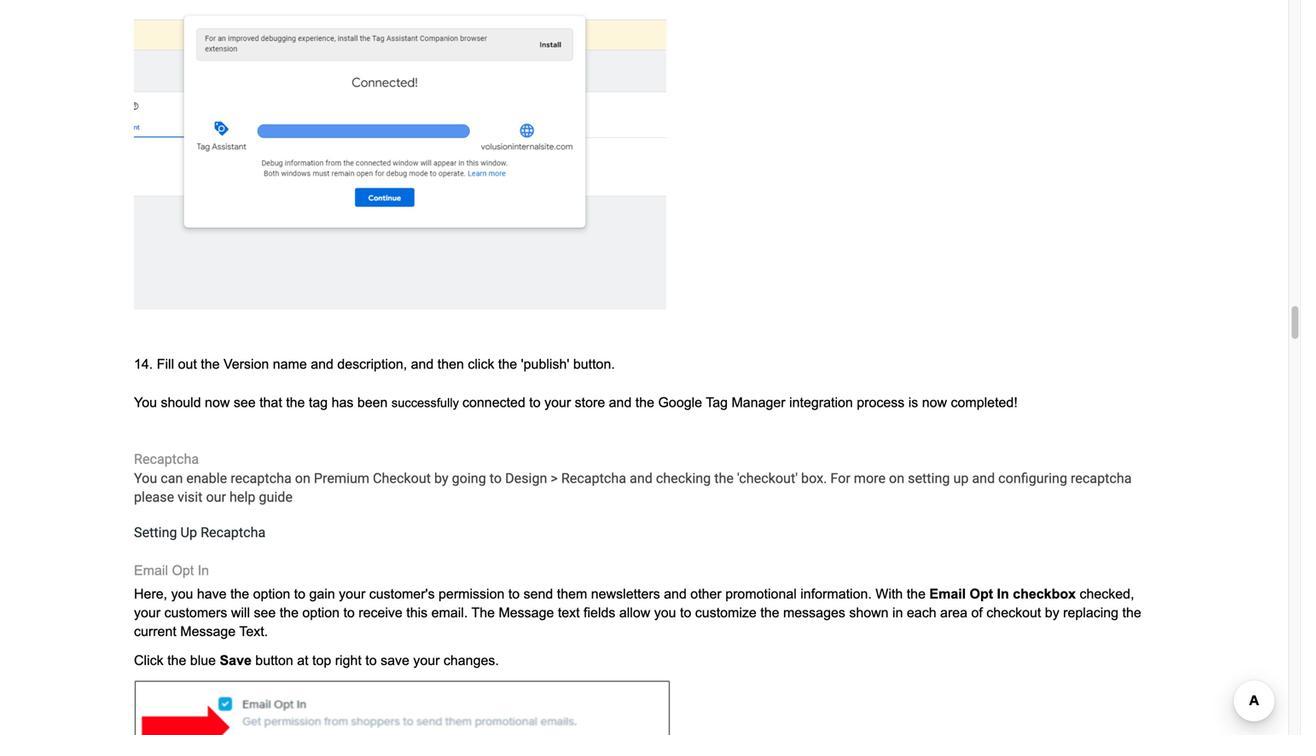 Task type: vqa. For each thing, say whether or not it's contained in the screenshot.
by
yes



Task type: describe. For each thing, give the bounding box(es) containing it.
enable
[[186, 471, 227, 487]]

setting
[[134, 525, 177, 541]]

have
[[197, 587, 227, 602]]

changes.
[[444, 653, 499, 669]]

successfully
[[392, 396, 459, 410]]

customize
[[695, 605, 757, 621]]

out
[[178, 357, 197, 372]]

successfully connected to your store and the google tag manager integration process is now completed!
[[392, 395, 1018, 410]]

top
[[312, 653, 331, 669]]

visit
[[178, 490, 203, 506]]

the inside recaptcha you can enable recaptcha on premium checkout by going to design > recaptcha and checking the 'checkout' box. for more on setting up and configuring recaptcha please visit our help guide
[[714, 471, 734, 487]]

help
[[230, 490, 256, 506]]

the down promotional
[[761, 605, 780, 621]]

the
[[471, 605, 495, 621]]

information.
[[801, 587, 872, 602]]

1 horizontal spatial recaptcha
[[201, 525, 266, 541]]

you inside checked, your customers will see the option to receive this email. the message text fields allow you to customize the messages shown in each area of checkout by replacing the current message text.
[[654, 605, 676, 621]]

checkbox
[[1013, 587, 1076, 602]]

configuring
[[999, 471, 1068, 487]]

1 vertical spatial opt
[[970, 587, 993, 602]]

for
[[831, 471, 851, 487]]

save
[[220, 653, 252, 669]]

up
[[181, 525, 197, 541]]

the left tag
[[286, 395, 305, 410]]

will
[[231, 605, 250, 621]]

email opt in
[[134, 563, 209, 579]]

'checkout'
[[737, 471, 798, 487]]

is
[[909, 395, 918, 410]]

0 horizontal spatial you
[[171, 587, 193, 602]]

to left receive
[[343, 605, 355, 621]]

and left the checking
[[630, 471, 653, 487]]

1 vertical spatial in
[[997, 587, 1009, 602]]

has
[[332, 395, 354, 410]]

the down checked,
[[1123, 605, 1142, 621]]

click
[[134, 653, 164, 669]]

0 vertical spatial opt
[[172, 563, 194, 579]]

google
[[658, 395, 702, 410]]

integration
[[789, 395, 853, 410]]

14.
[[134, 357, 153, 372]]

promotional
[[726, 587, 797, 602]]

0 horizontal spatial option
[[253, 587, 290, 602]]

this
[[406, 605, 428, 621]]

text.
[[239, 624, 268, 640]]

'publish'
[[521, 357, 570, 372]]

checkout
[[987, 605, 1041, 621]]

guide
[[259, 490, 293, 506]]

setting up recaptcha
[[134, 525, 266, 541]]

each
[[907, 605, 937, 621]]

other
[[691, 587, 722, 602]]

receive
[[359, 605, 403, 621]]

the right out
[[201, 357, 220, 372]]

1 vertical spatial email
[[930, 587, 966, 602]]

0 vertical spatial see
[[234, 395, 256, 410]]

click
[[468, 357, 494, 372]]

more
[[854, 471, 886, 487]]

shown
[[849, 605, 889, 621]]

messages
[[783, 605, 846, 621]]

you should now see that the tag has been
[[134, 395, 392, 410]]

please
[[134, 490, 174, 506]]

2 on from the left
[[889, 471, 905, 487]]

option inside checked, your customers will see the option to receive this email. the message text fields allow you to customize the messages shown in each area of checkout by replacing the current message text.
[[302, 605, 340, 621]]

premium
[[314, 471, 370, 487]]

up
[[954, 471, 969, 487]]

to down 'publish'
[[529, 395, 541, 410]]

the right click
[[498, 357, 517, 372]]

area
[[940, 605, 968, 621]]

here,
[[134, 587, 167, 602]]

and right store
[[609, 395, 632, 410]]

your inside checked, your customers will see the option to receive this email. the message text fields allow you to customize the messages shown in each area of checkout by replacing the current message text.
[[134, 605, 161, 621]]

right
[[335, 653, 362, 669]]

14. fill out the version name and description, and then click the 'publish' button.
[[134, 357, 615, 372]]

our
[[206, 490, 226, 506]]

to left gain
[[294, 587, 306, 602]]

2 recaptcha from the left
[[1071, 471, 1132, 487]]

connected
[[463, 395, 526, 410]]

permission
[[439, 587, 505, 602]]

that
[[259, 395, 282, 410]]

checked,
[[1080, 587, 1135, 602]]

fields
[[584, 605, 616, 621]]

newsletters
[[591, 587, 660, 602]]

process
[[857, 395, 905, 410]]

you inside recaptcha you can enable recaptcha on premium checkout by going to design > recaptcha and checking the 'checkout' box. for more on setting up and configuring recaptcha please visit our help guide
[[134, 471, 157, 487]]

the left google at the bottom right of the page
[[636, 395, 655, 410]]

setting
[[908, 471, 950, 487]]

checking
[[656, 471, 711, 487]]

by inside recaptcha you can enable recaptcha on premium checkout by going to design > recaptcha and checking the 'checkout' box. for more on setting up and configuring recaptcha please visit our help guide
[[434, 471, 449, 487]]



Task type: locate. For each thing, give the bounding box(es) containing it.
option down gain
[[302, 605, 340, 621]]

you
[[134, 395, 157, 410], [134, 471, 157, 487]]

2 you from the top
[[134, 471, 157, 487]]

0 vertical spatial email
[[134, 563, 168, 579]]

see left 'that'
[[234, 395, 256, 410]]

1 vertical spatial by
[[1045, 605, 1060, 621]]

1 vertical spatial you
[[654, 605, 676, 621]]

option up "text."
[[253, 587, 290, 602]]

you up please
[[134, 471, 157, 487]]

email
[[134, 563, 168, 579], [930, 587, 966, 602]]

0 horizontal spatial now
[[205, 395, 230, 410]]

them
[[557, 587, 587, 602]]

blue
[[190, 653, 216, 669]]

the left blue
[[167, 653, 186, 669]]

0 horizontal spatial recaptcha
[[231, 471, 292, 487]]

your
[[545, 395, 571, 410], [339, 587, 365, 602], [134, 605, 161, 621], [413, 653, 440, 669]]

email.
[[431, 605, 468, 621]]

you up customers
[[171, 587, 193, 602]]

you right allow
[[654, 605, 676, 621]]

design
[[505, 471, 547, 487]]

allow
[[619, 605, 651, 621]]

1 horizontal spatial in
[[997, 587, 1009, 602]]

to right 'going'
[[490, 471, 502, 487]]

and left other
[[664, 587, 687, 602]]

see
[[234, 395, 256, 410], [254, 605, 276, 621]]

recaptcha right >
[[561, 471, 626, 487]]

and right up
[[972, 471, 995, 487]]

gain
[[309, 587, 335, 602]]

replacing
[[1063, 605, 1119, 621]]

see inside checked, your customers will see the option to receive this email. the message text fields allow you to customize the messages shown in each area of checkout by replacing the current message text.
[[254, 605, 276, 621]]

checked, your customers will see the option to receive this email. the message text fields allow you to customize the messages shown in each area of checkout by replacing the current message text.
[[134, 587, 1145, 640]]

your left store
[[545, 395, 571, 410]]

your down here,
[[134, 605, 161, 621]]

tag
[[309, 395, 328, 410]]

recaptcha down 'help'
[[201, 525, 266, 541]]

1 recaptcha from the left
[[231, 471, 292, 487]]

click the blue save button at top right to save your changes.
[[134, 653, 499, 669]]

option
[[253, 587, 290, 602], [302, 605, 340, 621]]

with
[[876, 587, 903, 602]]

on
[[295, 471, 311, 487], [889, 471, 905, 487]]

you left should
[[134, 395, 157, 410]]

0 vertical spatial recaptcha
[[134, 452, 199, 468]]

1 vertical spatial option
[[302, 605, 340, 621]]

current
[[134, 624, 176, 640]]

should
[[161, 395, 201, 410]]

1 horizontal spatial message
[[499, 605, 554, 621]]

0 vertical spatial you
[[134, 395, 157, 410]]

then
[[438, 357, 464, 372]]

2 horizontal spatial recaptcha
[[561, 471, 626, 487]]

the
[[201, 357, 220, 372], [498, 357, 517, 372], [286, 395, 305, 410], [636, 395, 655, 410], [714, 471, 734, 487], [230, 587, 249, 602], [907, 587, 926, 602], [280, 605, 299, 621], [761, 605, 780, 621], [1123, 605, 1142, 621], [167, 653, 186, 669]]

and right name
[[311, 357, 334, 372]]

here, you have the option to gain your customer's permission to send them newsletters and other promotional information. with the email opt in checkbox
[[134, 587, 1076, 602]]

going
[[452, 471, 486, 487]]

message down send
[[499, 605, 554, 621]]

1 vertical spatial see
[[254, 605, 276, 621]]

manager
[[732, 395, 786, 410]]

1 horizontal spatial by
[[1045, 605, 1060, 621]]

email up here,
[[134, 563, 168, 579]]

description,
[[337, 357, 407, 372]]

1 horizontal spatial recaptcha
[[1071, 471, 1132, 487]]

been
[[357, 395, 388, 410]]

message down customers
[[180, 624, 236, 640]]

1 horizontal spatial you
[[654, 605, 676, 621]]

0 vertical spatial by
[[434, 471, 449, 487]]

1 horizontal spatial now
[[922, 395, 947, 410]]

send
[[524, 587, 553, 602]]

in
[[893, 605, 903, 621]]

now right should
[[205, 395, 230, 410]]

recaptcha
[[231, 471, 292, 487], [1071, 471, 1132, 487]]

recaptcha up can
[[134, 452, 199, 468]]

customers
[[164, 605, 227, 621]]

by left 'going'
[[434, 471, 449, 487]]

text
[[558, 605, 580, 621]]

on left premium
[[295, 471, 311, 487]]

the up the each on the bottom right of the page
[[907, 587, 926, 602]]

0 horizontal spatial by
[[434, 471, 449, 487]]

0 vertical spatial option
[[253, 587, 290, 602]]

you
[[171, 587, 193, 602], [654, 605, 676, 621]]

your right gain
[[339, 587, 365, 602]]

1 horizontal spatial option
[[302, 605, 340, 621]]

and left then
[[411, 357, 434, 372]]

can
[[161, 471, 183, 487]]

1 on from the left
[[295, 471, 311, 487]]

save
[[381, 653, 409, 669]]

setting up recaptcha link
[[134, 525, 266, 541]]

to left send
[[508, 587, 520, 602]]

0 vertical spatial message
[[499, 605, 554, 621]]

the up will
[[230, 587, 249, 602]]

2 now from the left
[[922, 395, 947, 410]]

1 now from the left
[[205, 395, 230, 410]]

to down other
[[680, 605, 692, 621]]

0 horizontal spatial recaptcha
[[134, 452, 199, 468]]

0 horizontal spatial message
[[180, 624, 236, 640]]

0 vertical spatial in
[[198, 563, 209, 579]]

by
[[434, 471, 449, 487], [1045, 605, 1060, 621]]

button.
[[573, 357, 615, 372]]

by inside checked, your customers will see the option to receive this email. the message text fields allow you to customize the messages shown in each area of checkout by replacing the current message text.
[[1045, 605, 1060, 621]]

the right the checking
[[714, 471, 734, 487]]

see up "text."
[[254, 605, 276, 621]]

completed!
[[951, 395, 1018, 410]]

0 vertical spatial you
[[171, 587, 193, 602]]

checkout
[[373, 471, 431, 487]]

to right right
[[365, 653, 377, 669]]

0 horizontal spatial opt
[[172, 563, 194, 579]]

store
[[575, 395, 605, 410]]

1 vertical spatial message
[[180, 624, 236, 640]]

the right will
[[280, 605, 299, 621]]

1 horizontal spatial opt
[[970, 587, 993, 602]]

opt up of
[[970, 587, 993, 602]]

opt down up
[[172, 563, 194, 579]]

to inside recaptcha you can enable recaptcha on premium checkout by going to design > recaptcha and checking the 'checkout' box. for more on setting up and configuring recaptcha please visit our help guide
[[490, 471, 502, 487]]

box.
[[801, 471, 827, 487]]

tag
[[706, 395, 728, 410]]

your right "save"
[[413, 653, 440, 669]]

1 vertical spatial you
[[134, 471, 157, 487]]

>
[[551, 471, 558, 487]]

recaptcha
[[134, 452, 199, 468], [561, 471, 626, 487], [201, 525, 266, 541]]

fill
[[157, 357, 174, 372]]

by down the checkbox
[[1045, 605, 1060, 621]]

1 vertical spatial recaptcha
[[561, 471, 626, 487]]

recaptcha you can enable recaptcha on premium checkout by going to design > recaptcha and checking the 'checkout' box. for more on setting up and configuring recaptcha please visit our help guide
[[134, 452, 1132, 506]]

on right the more
[[889, 471, 905, 487]]

1 horizontal spatial email
[[930, 587, 966, 602]]

at
[[297, 653, 309, 669]]

0 horizontal spatial on
[[295, 471, 311, 487]]

version
[[224, 357, 269, 372]]

in up the checkout
[[997, 587, 1009, 602]]

name
[[273, 357, 307, 372]]

customer's
[[369, 587, 435, 602]]

in up have
[[198, 563, 209, 579]]

0 horizontal spatial in
[[198, 563, 209, 579]]

now right is
[[922, 395, 947, 410]]

1 horizontal spatial on
[[889, 471, 905, 487]]

recaptcha up guide
[[231, 471, 292, 487]]

opt
[[172, 563, 194, 579], [970, 587, 993, 602]]

2 vertical spatial recaptcha
[[201, 525, 266, 541]]

email up area
[[930, 587, 966, 602]]

0 horizontal spatial email
[[134, 563, 168, 579]]

1 you from the top
[[134, 395, 157, 410]]

button
[[255, 653, 293, 669]]

now
[[205, 395, 230, 410], [922, 395, 947, 410]]

recaptcha right configuring
[[1071, 471, 1132, 487]]

of
[[972, 605, 983, 621]]



